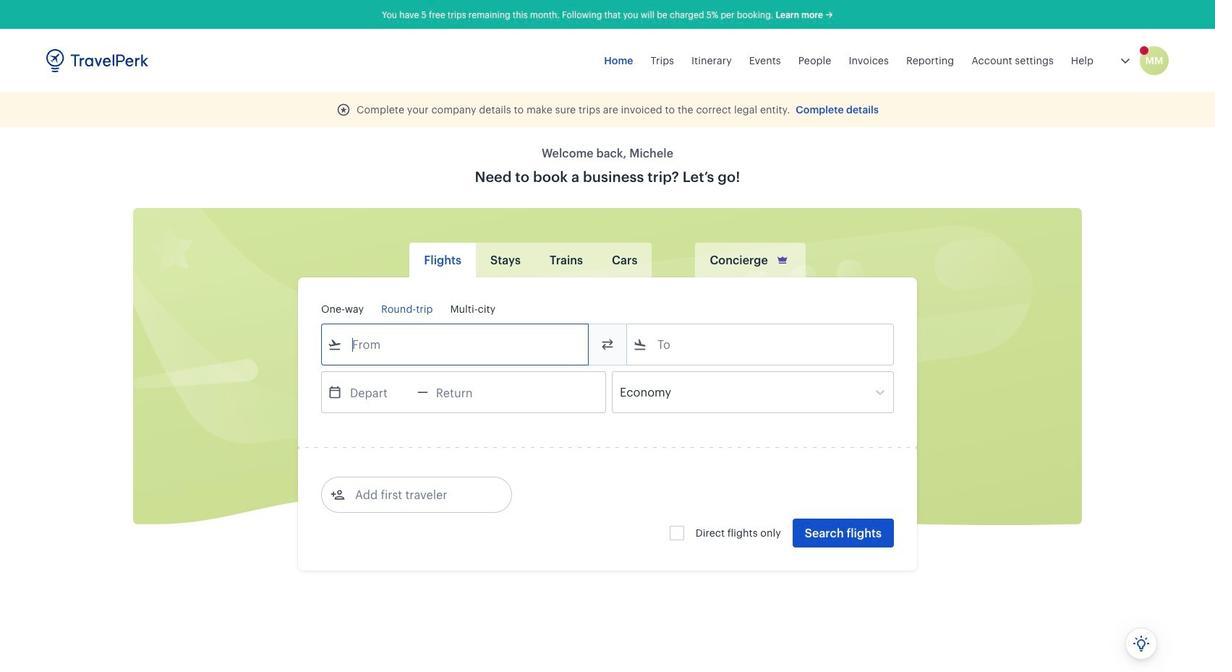 Task type: describe. For each thing, give the bounding box(es) containing it.
To search field
[[647, 333, 874, 357]]

Return text field
[[428, 373, 503, 413]]

Depart text field
[[342, 373, 417, 413]]



Task type: locate. For each thing, give the bounding box(es) containing it.
From search field
[[342, 333, 569, 357]]

Add first traveler search field
[[345, 484, 495, 507]]



